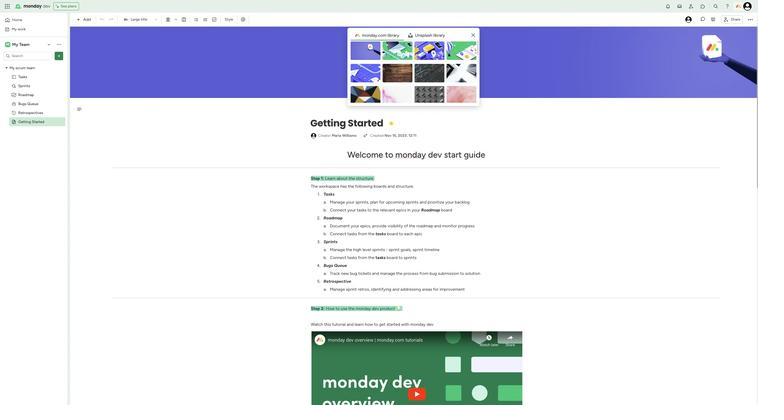 Task type: vqa. For each thing, say whether or not it's contained in the screenshot.


Task type: locate. For each thing, give the bounding box(es) containing it.
0 vertical spatial step
[[311, 176, 320, 181]]

started inside list box
[[32, 120, 44, 124]]

manage left high
[[330, 247, 345, 252]]

full
[[335, 108, 340, 113]]

2 b . from the top
[[323, 231, 327, 237]]

1 vertical spatial tasks
[[324, 192, 335, 197]]

2 step from the top
[[311, 306, 320, 311]]

tasks down provide
[[376, 231, 386, 237]]

3 manage from the top
[[330, 287, 345, 292]]

1 horizontal spatial bugs
[[324, 263, 333, 268]]

n left c
[[368, 33, 370, 38]]

1 vertical spatial roadmap
[[421, 208, 440, 213]]

list box containing my scrum team
[[0, 62, 67, 198]]

roadmap down prioritize
[[421, 208, 440, 213]]

0 horizontal spatial roadmap
[[18, 93, 34, 97]]

connect for connect tasks from the tasks board to sprints
[[330, 255, 346, 260]]

sprints right 3 .
[[324, 239, 338, 244]]

1 horizontal spatial l
[[425, 33, 426, 38]]

bugs queue up retrospectives
[[18, 102, 38, 106]]

and right tickets
[[372, 271, 379, 276]]

board down -
[[387, 255, 398, 260]]

sprint
[[389, 247, 400, 252], [413, 247, 423, 252], [346, 287, 357, 292]]

0 horizontal spatial l
[[388, 33, 388, 38]]

5 a . from the top
[[324, 287, 327, 292]]

bulleted list image
[[194, 17, 199, 22]]

2 horizontal spatial roadmap
[[421, 208, 440, 213]]

document
[[330, 224, 350, 229]]

my inside workspace selection element
[[12, 42, 18, 47]]

connect up document
[[330, 208, 346, 213]]

remove from favorites image
[[389, 121, 394, 126]]

queue up retrospectives
[[27, 102, 38, 106]]

getting started up williams on the left
[[310, 117, 383, 130]]

backlog
[[455, 200, 470, 205]]

3 a . from the top
[[324, 247, 327, 252]]

a . for track new bug tickets and manage the process from bug submission to solution
[[324, 271, 327, 276]]

the right use
[[348, 306, 355, 311]]

board down visibility
[[387, 231, 398, 237]]

board down prioritize
[[441, 208, 452, 213]]

bugs inside list box
[[18, 102, 26, 106]]

0 vertical spatial manage
[[330, 200, 345, 205]]

agenda.png image
[[447, 41, 476, 60]]

1 a . from the top
[[324, 200, 327, 205]]

getting started inside field
[[310, 117, 383, 130]]

0 horizontal spatial bugs
[[18, 102, 26, 106]]

l left h
[[425, 33, 426, 38]]

photo 1557597774 9d273605dfa9.jpeg image
[[415, 86, 444, 105]]

2 manage from the top
[[330, 247, 345, 252]]

1 vertical spatial sprints
[[324, 239, 338, 244]]

2 vertical spatial board
[[387, 255, 398, 260]]

1 horizontal spatial bug
[[430, 271, 437, 276]]

my right caret down image
[[10, 66, 15, 70]]

manage the high level sprints - sprint goals, sprint timeline
[[330, 247, 440, 252]]

relevant
[[380, 208, 395, 213]]

l right c
[[388, 33, 388, 38]]

roadmap up retrospectives
[[18, 93, 34, 97]]

1 vertical spatial step
[[311, 306, 320, 311]]

s right u
[[420, 33, 422, 38]]

to down plan at the left of page
[[368, 208, 372, 213]]

1 horizontal spatial n
[[418, 33, 420, 38]]

0 horizontal spatial sprints
[[18, 84, 30, 88]]

your right in
[[412, 208, 420, 213]]

connect up track
[[330, 255, 346, 260]]

photo 1559251606 c623743a6d76.jpeg image
[[447, 86, 476, 105]]

workspace options image
[[56, 42, 62, 47]]

start
[[444, 150, 462, 160]]

my inside button
[[12, 27, 17, 31]]

the right about
[[349, 176, 355, 181]]

1
[[318, 192, 319, 197]]

from
[[358, 231, 367, 237], [358, 255, 367, 260], [420, 271, 429, 276]]

your left sprints,
[[346, 200, 354, 205]]

dev left 'see'
[[43, 3, 50, 9]]

has
[[340, 184, 347, 189]]

4 .
[[317, 263, 321, 268]]

0 horizontal spatial i
[[388, 33, 389, 38]]

Getting Started field
[[309, 117, 385, 130]]

1 vertical spatial my
[[12, 42, 18, 47]]

connect tasks from the tasks board to each epic
[[330, 231, 422, 237]]

my for my team
[[12, 42, 18, 47]]

a . for manage your sprints, plan for upcoming sprints and prioritize your backlog
[[324, 200, 327, 205]]

this
[[324, 322, 331, 327]]

0 vertical spatial sprints
[[406, 200, 419, 205]]

1 horizontal spatial started
[[348, 117, 383, 130]]

0 vertical spatial my
[[12, 27, 17, 31]]

2 l from the left
[[425, 33, 426, 38]]

1 m from the left
[[362, 33, 366, 38]]

0 vertical spatial public board image
[[11, 74, 16, 79]]

sprints down goals,
[[404, 255, 417, 260]]

the
[[311, 184, 318, 189]]

monday up the learn
[[356, 306, 371, 311]]

0 horizontal spatial bugs queue
[[18, 102, 38, 106]]

2 vertical spatial b .
[[323, 255, 327, 260]]

board for board to each epic
[[387, 231, 398, 237]]

1 horizontal spatial getting started
[[310, 117, 383, 130]]

1 horizontal spatial roadmap
[[324, 216, 343, 221]]

0 horizontal spatial sprint
[[346, 287, 357, 292]]

sprint right goals,
[[413, 247, 423, 252]]

i right h
[[434, 33, 435, 38]]

1 horizontal spatial i
[[434, 33, 435, 38]]

bugs queue
[[18, 102, 38, 106], [324, 263, 347, 268]]

connect
[[330, 208, 346, 213], [330, 231, 346, 237], [330, 255, 346, 260]]

my left work
[[12, 27, 17, 31]]

how
[[326, 306, 335, 311]]

2 a . from the top
[[324, 224, 327, 229]]

epic
[[414, 231, 422, 237]]

0 horizontal spatial queue
[[27, 102, 38, 106]]

manage down retrospective
[[330, 287, 345, 292]]

tasks
[[18, 75, 27, 79], [324, 192, 335, 197]]

getting started
[[310, 117, 383, 130], [18, 120, 44, 124]]

your left backlog
[[445, 200, 454, 205]]

y
[[375, 33, 377, 38], [397, 33, 399, 38], [443, 33, 445, 38]]

1 horizontal spatial bugs queue
[[324, 263, 347, 268]]

creator
[[318, 133, 331, 138]]

my inside list box
[[10, 66, 15, 70]]

0 horizontal spatial n
[[368, 33, 370, 38]]

getting
[[310, 117, 346, 130], [18, 120, 31, 124]]

monday up 'home' button
[[24, 3, 42, 9]]

2023,
[[398, 133, 408, 138]]

1 b . from the top
[[323, 208, 327, 213]]

doc
[[328, 108, 334, 113]]

2 bug from the left
[[430, 271, 437, 276]]

0 horizontal spatial tasks
[[18, 75, 27, 79]]

the left 'process'
[[396, 271, 403, 276]]

3 r from the left
[[438, 33, 439, 38]]

board
[[441, 208, 452, 213], [387, 231, 398, 237], [387, 255, 398, 260]]

b . for connect your tasks to the relevant epics in your roadmap board
[[323, 208, 327, 213]]

2 vertical spatial connect
[[330, 255, 346, 260]]

1 connect from the top
[[330, 208, 346, 213]]

getting started down retrospectives
[[18, 120, 44, 124]]

1 vertical spatial from
[[358, 255, 367, 260]]

2 vertical spatial sprints
[[404, 255, 417, 260]]

to left use
[[336, 306, 340, 311]]

0 horizontal spatial bug
[[350, 271, 357, 276]]

from right 'process'
[[420, 271, 429, 276]]

a . for document your epics, provide visibility of the roadmap and monitor progress
[[324, 224, 327, 229]]

make doc full width button
[[309, 106, 353, 115]]

bugs right 4 .
[[324, 263, 333, 268]]

tasks
[[357, 208, 367, 213], [347, 231, 357, 237], [376, 231, 386, 237], [347, 255, 357, 260], [376, 255, 386, 260]]

Search in workspace field
[[11, 53, 44, 59]]

y right h
[[443, 33, 445, 38]]

tasks down workspace
[[324, 192, 335, 197]]

m right c
[[383, 33, 386, 38]]

dev left product
[[372, 306, 379, 311]]

the left high
[[346, 247, 352, 252]]

2 vertical spatial my
[[10, 66, 15, 70]]

0 vertical spatial b .
[[323, 208, 327, 213]]

boards
[[374, 184, 387, 189]]

. for tasks
[[319, 192, 320, 197]]

m
[[6, 42, 9, 47]]

2 vertical spatial manage
[[330, 287, 345, 292]]

l
[[388, 33, 388, 38], [425, 33, 426, 38], [433, 33, 434, 38]]

2 horizontal spatial l
[[433, 33, 434, 38]]

about
[[337, 176, 348, 181]]

i right c
[[388, 33, 389, 38]]

your down sprints,
[[347, 208, 356, 213]]

b
[[389, 33, 392, 38], [435, 33, 438, 38], [323, 208, 326, 213], [323, 231, 326, 237], [323, 255, 326, 260]]

select product image
[[5, 4, 10, 9]]

my work button
[[3, 25, 57, 33]]

5
[[317, 279, 320, 284]]

for right areas
[[433, 287, 439, 292]]

bugs up retrospectives
[[18, 102, 26, 106]]

1 horizontal spatial m
[[383, 33, 386, 38]]

b for connect tasks from the tasks board to sprints
[[323, 255, 326, 260]]

1 horizontal spatial for
[[433, 287, 439, 292]]

1 manage from the top
[[330, 200, 345, 205]]

tasks down my scrum team
[[18, 75, 27, 79]]

0 horizontal spatial getting
[[18, 120, 31, 124]]

3 b . from the top
[[323, 255, 327, 260]]

1 l from the left
[[388, 33, 388, 38]]

bug right new
[[350, 271, 357, 276]]

with
[[401, 322, 409, 327]]

connect for connect tasks from the tasks board to each epic
[[330, 231, 346, 237]]

sprints
[[406, 200, 419, 205], [372, 247, 385, 252], [404, 255, 417, 260]]

0 horizontal spatial for
[[379, 200, 385, 205]]

2 .
[[317, 216, 320, 221]]

connect down document
[[330, 231, 346, 237]]

3 y from the left
[[443, 33, 445, 38]]

1 vertical spatial public board image
[[11, 119, 16, 124]]

1 horizontal spatial y
[[397, 33, 399, 38]]

b for connect tasks from the tasks board to each epic
[[323, 231, 326, 237]]

1 bug from the left
[[350, 271, 357, 276]]

a . for manage sprint retros, identifying and addressing areas for improvement
[[324, 287, 327, 292]]

getting down make doc full width button
[[310, 117, 346, 130]]

real_estate.png image
[[415, 41, 444, 60]]

bugs queue up track
[[324, 263, 347, 268]]

step for step 1: learn about the structure
[[311, 176, 320, 181]]

the right has
[[348, 184, 354, 189]]

from down level
[[358, 255, 367, 260]]

created
[[370, 133, 384, 138]]

v2 ellipsis image
[[748, 16, 753, 23]]

retros,
[[358, 287, 370, 292]]

o
[[366, 33, 368, 38], [380, 33, 383, 38]]

4 a . from the top
[[324, 271, 327, 276]]

to down nov
[[385, 150, 393, 160]]

step left 2:
[[311, 306, 320, 311]]

0 vertical spatial connect
[[330, 208, 346, 213]]

1 vertical spatial bugs queue
[[324, 263, 347, 268]]

i
[[388, 33, 389, 38], [434, 33, 435, 38]]

high
[[353, 247, 361, 252]]

0 vertical spatial for
[[379, 200, 385, 205]]

getting down retrospectives
[[18, 120, 31, 124]]

watch this tutorial and learn how to get started with monday dev
[[311, 322, 434, 327]]

monday right with
[[410, 322, 426, 327]]

o right d at the left of the page
[[380, 33, 383, 38]]

provide
[[372, 224, 387, 229]]

1 vertical spatial connect
[[330, 231, 346, 237]]

getting started inside list box
[[18, 120, 44, 124]]

option
[[0, 63, 67, 64]]

sprint left retros,
[[346, 287, 357, 292]]

and
[[388, 184, 395, 189], [420, 200, 427, 205], [434, 224, 441, 229], [372, 271, 379, 276], [392, 287, 399, 292], [347, 322, 354, 327]]

2 m from the left
[[383, 33, 386, 38]]

retrospectives
[[18, 111, 43, 115]]

2 r from the left
[[396, 33, 397, 38]]

list box
[[0, 62, 67, 198]]

m
[[362, 33, 366, 38], [383, 33, 386, 38]]

layout image
[[182, 17, 186, 22]]

m left d at the left of the page
[[362, 33, 366, 38]]

h
[[430, 33, 432, 38]]

tasks down manage the high level sprints - sprint goals, sprint timeline
[[376, 255, 386, 260]]

1 vertical spatial b .
[[323, 231, 327, 237]]

sprints down my scrum team
[[18, 84, 30, 88]]

1 step from the top
[[311, 176, 320, 181]]

product
[[380, 306, 395, 311]]

and left monitor
[[434, 224, 441, 229]]

3 .
[[317, 239, 320, 244]]

0 vertical spatial bugs queue
[[18, 102, 38, 106]]

b for connect your tasks to the relevant epics in your roadmap board
[[323, 208, 326, 213]]

n left p
[[418, 33, 420, 38]]

learn
[[325, 176, 336, 181]]

a . for manage the high level sprints - sprint goals, sprint timeline
[[324, 247, 327, 252]]

manage for manage the high level sprints - sprint goals, sprint timeline
[[330, 247, 345, 252]]

1 horizontal spatial getting
[[310, 117, 346, 130]]

y up "done.png" image
[[397, 33, 399, 38]]

l right h
[[433, 33, 434, 38]]

1 o from the left
[[366, 33, 368, 38]]

from down the epics,
[[358, 231, 367, 237]]

sprints left -
[[372, 247, 385, 252]]

started inside field
[[348, 117, 383, 130]]

and left prioritize
[[420, 200, 427, 205]]

1 vertical spatial for
[[433, 287, 439, 292]]

sprints
[[18, 84, 30, 88], [324, 239, 338, 244]]

1 vertical spatial sprints
[[372, 247, 385, 252]]

s right p
[[428, 33, 430, 38]]

1 horizontal spatial queue
[[334, 263, 347, 268]]

roadmap up document
[[324, 216, 343, 221]]

4 r from the left
[[441, 33, 443, 38]]

to left "get"
[[374, 322, 378, 327]]

workspace selection element
[[5, 41, 30, 48]]

started up created
[[348, 117, 383, 130]]

tutorial
[[332, 322, 346, 327]]

queue up new
[[334, 263, 347, 268]]

2 public board image from the top
[[11, 119, 16, 124]]

2 horizontal spatial y
[[443, 33, 445, 38]]

from for board to sprints
[[358, 255, 367, 260]]

1 horizontal spatial sprints
[[324, 239, 338, 244]]

1 i from the left
[[388, 33, 389, 38]]

dev
[[43, 3, 50, 9], [428, 150, 442, 160], [372, 306, 379, 311], [427, 322, 434, 327]]

started down retrospectives
[[32, 120, 44, 124]]

the
[[349, 176, 355, 181], [348, 184, 354, 189], [373, 208, 379, 213], [409, 224, 415, 229], [368, 231, 374, 237], [346, 247, 352, 252], [368, 255, 374, 260], [396, 271, 403, 276], [348, 306, 355, 311]]

0 horizontal spatial getting started
[[18, 120, 44, 124]]

0 horizontal spatial y
[[375, 33, 377, 38]]

workspace
[[319, 184, 339, 189]]

track
[[330, 271, 340, 276]]

photo 1551522355 dbf80597eba8.jpeg image
[[447, 64, 476, 82]]

public board image for tasks
[[11, 74, 16, 79]]

3 connect from the top
[[330, 255, 346, 260]]

manage sprint retros, identifying and addressing areas for improvement
[[330, 287, 465, 292]]

0 horizontal spatial m
[[362, 33, 366, 38]]

monday dev
[[24, 3, 50, 9]]

and left the learn
[[347, 322, 354, 327]]

your left the epics,
[[351, 224, 359, 229]]

identifying
[[371, 287, 391, 292]]

welcome
[[347, 150, 383, 160]]

p
[[422, 33, 425, 38]]

0 horizontal spatial o
[[366, 33, 368, 38]]

public board image
[[11, 74, 16, 79], [11, 119, 16, 124]]

o left d at the left of the page
[[366, 33, 368, 38]]

invite members image
[[689, 4, 694, 9]]

notifications image
[[665, 4, 671, 9]]

width
[[341, 108, 351, 113]]

williams
[[342, 133, 357, 138]]

home button
[[3, 16, 57, 24]]

learn
[[355, 322, 364, 327]]

0 vertical spatial from
[[358, 231, 367, 237]]

💡
[[396, 306, 401, 311]]

0 horizontal spatial started
[[32, 120, 44, 124]]

1 r from the left
[[392, 33, 393, 38]]

step left the 1:
[[311, 176, 320, 181]]

1 horizontal spatial o
[[380, 33, 383, 38]]

step for step 2: how to use the monday dev product 💡
[[311, 306, 320, 311]]

for right plan at the left of page
[[379, 200, 385, 205]]

0 horizontal spatial s
[[420, 33, 422, 38]]

1 vertical spatial manage
[[330, 247, 345, 252]]

y left c
[[375, 33, 377, 38]]

1 horizontal spatial s
[[428, 33, 430, 38]]

my right workspace image
[[12, 42, 18, 47]]

step
[[311, 176, 320, 181], [311, 306, 320, 311]]

2 vertical spatial roadmap
[[324, 216, 343, 221]]

1 public board image from the top
[[11, 74, 16, 79]]

board activity image
[[685, 16, 692, 23]]

started
[[348, 117, 383, 130], [32, 120, 44, 124]]

my
[[12, 27, 17, 31], [12, 42, 18, 47], [10, 66, 15, 70]]

2 connect from the top
[[330, 231, 346, 237]]

0 vertical spatial roadmap
[[18, 93, 34, 97]]

0 vertical spatial queue
[[27, 102, 38, 106]]

1 vertical spatial board
[[387, 231, 398, 237]]

1 vertical spatial bugs
[[324, 263, 333, 268]]

sprint right -
[[389, 247, 400, 252]]

bug left the 'submission'
[[430, 271, 437, 276]]

your
[[346, 200, 354, 205], [445, 200, 454, 205], [347, 208, 356, 213], [412, 208, 420, 213], [351, 224, 359, 229]]

0 vertical spatial bugs
[[18, 102, 26, 106]]

monday down 12:11
[[395, 150, 426, 160]]

u
[[415, 33, 418, 38]]

photo 1553532434 5ab5b6b84993.jpeg image
[[351, 86, 381, 105]]



Task type: describe. For each thing, give the bounding box(es) containing it.
manage for manage sprint retros, identifying and addressing areas for improvement
[[330, 287, 345, 292]]

2 i from the left
[[434, 33, 435, 38]]

submission
[[438, 271, 459, 276]]

tickets
[[358, 271, 371, 276]]

. for bugs queue
[[320, 263, 321, 268]]

2 o from the left
[[380, 33, 383, 38]]

sprints,
[[355, 200, 369, 205]]

. for document your epics, provide visibility of the roadmap and monitor progress
[[326, 224, 327, 229]]

dev left start
[[428, 150, 442, 160]]

step 2: how to use the monday dev product 💡
[[311, 306, 402, 311]]

add
[[83, 17, 91, 22]]

getting inside list box
[[18, 120, 31, 124]]

tasks down document
[[347, 231, 357, 237]]

prioritize
[[428, 200, 444, 205]]

numbered list image
[[203, 17, 208, 22]]

watch
[[311, 322, 323, 327]]

queue inside list box
[[27, 102, 38, 106]]

3
[[317, 239, 320, 244]]

manage your sprints, plan for upcoming sprints and prioritize your backlog
[[330, 200, 470, 205]]

b . for connect tasks from the tasks board to sprints
[[323, 255, 327, 260]]

document your epics, provide visibility of the roadmap and monitor progress
[[330, 224, 475, 229]]

1 horizontal spatial sprint
[[389, 247, 400, 252]]

in
[[407, 208, 411, 213]]

apps image
[[700, 4, 706, 9]]

addressing
[[400, 287, 421, 292]]

2 y from the left
[[397, 33, 399, 38]]

improvement
[[440, 287, 465, 292]]

public board image for getting started
[[11, 119, 16, 124]]

level
[[363, 247, 371, 252]]

the down the epics,
[[368, 231, 374, 237]]

paper_plane.png image
[[351, 64, 381, 82]]

16,
[[392, 133, 397, 138]]

created nov 16, 2023, 12:11
[[370, 133, 416, 138]]

photo 1551419762 4a3d998f6292.jpeg image
[[415, 64, 444, 82]]

. for manage sprint retros, identifying and addressing areas for improvement
[[326, 287, 327, 292]]

structure:
[[396, 184, 414, 189]]

mention image
[[241, 17, 246, 22]]

1 horizontal spatial tasks
[[324, 192, 335, 197]]

b . for connect tasks from the tasks board to each epic
[[323, 231, 327, 237]]

0 vertical spatial tasks
[[18, 75, 27, 79]]

style
[[225, 17, 233, 22]]

the right "of"
[[409, 224, 415, 229]]

title
[[141, 17, 147, 22]]

started
[[387, 322, 400, 327]]

options image
[[56, 53, 62, 59]]

to left solution
[[460, 271, 464, 276]]

large
[[131, 17, 140, 22]]

1 vertical spatial queue
[[334, 263, 347, 268]]

make doc full width
[[318, 108, 351, 113]]

use
[[341, 306, 347, 311]]

inbox image
[[677, 4, 682, 9]]

epics
[[396, 208, 406, 213]]

how
[[365, 322, 373, 327]]

. for roadmap
[[320, 216, 320, 221]]

see plans
[[61, 4, 77, 8]]

retrospective
[[324, 279, 351, 284]]

nov
[[385, 133, 392, 138]]

connect for connect your tasks to the relevant epics in your roadmap board
[[330, 208, 346, 213]]

of
[[404, 224, 408, 229]]

share
[[731, 17, 740, 22]]

from for board to each epic
[[358, 231, 367, 237]]

creator maria williams
[[318, 133, 357, 138]]

0 vertical spatial board
[[441, 208, 452, 213]]

new
[[341, 271, 349, 276]]

share button
[[721, 15, 743, 24]]

roadmap inside list box
[[18, 93, 34, 97]]

progress
[[458, 224, 475, 229]]

3 l from the left
[[433, 33, 434, 38]]

and right identifying
[[392, 287, 399, 292]]

and right boards
[[388, 184, 395, 189]]

the workspace has the following boards and structure:
[[311, 184, 414, 189]]

1 n from the left
[[368, 33, 370, 38]]

goals,
[[401, 247, 412, 252]]

your for manage your sprints, plan for upcoming sprints and prioritize your backlog
[[346, 200, 354, 205]]

my work
[[12, 27, 26, 31]]

process
[[404, 271, 418, 276]]

1 s from the left
[[420, 33, 422, 38]]

plan
[[370, 200, 378, 205]]

. for sprints
[[320, 239, 320, 244]]

scrum
[[15, 66, 26, 70]]

work
[[18, 27, 26, 31]]

0 vertical spatial sprints
[[18, 84, 30, 88]]

. for manage your sprints, plan for upcoming sprints and prioritize your backlog
[[326, 200, 327, 205]]

board for board to sprints
[[387, 255, 398, 260]]

timeline
[[425, 247, 440, 252]]

team
[[19, 42, 29, 47]]

home
[[12, 18, 22, 22]]

tasks down high
[[347, 255, 357, 260]]

manage
[[380, 271, 395, 276]]

manage for manage your sprints, plan for upcoming sprints and prioritize your backlog
[[330, 200, 345, 205]]

epics,
[[360, 224, 371, 229]]

each
[[404, 231, 413, 237]]

my for my scrum team
[[10, 66, 15, 70]]

2 n from the left
[[418, 33, 420, 38]]

your for connect your tasks to the relevant epics in your roadmap board
[[347, 208, 356, 213]]

2 vertical spatial from
[[420, 271, 429, 276]]

to down goals,
[[399, 255, 403, 260]]

12:11
[[409, 133, 416, 138]]

following
[[355, 184, 373, 189]]

caret down image
[[6, 66, 8, 70]]

my scrum team
[[10, 66, 35, 70]]

my for my work
[[12, 27, 17, 31]]

your for document your epics, provide visibility of the roadmap and monitor progress
[[351, 224, 359, 229]]

monitor
[[442, 224, 457, 229]]

getting inside 'getting started' field
[[310, 117, 346, 130]]

see plans button
[[54, 2, 79, 10]]

to left each
[[399, 231, 403, 237]]

bugs queue inside list box
[[18, 102, 38, 106]]

team
[[27, 66, 35, 70]]

tasks down sprints,
[[357, 208, 367, 213]]

. for retrospective
[[320, 279, 320, 284]]

2 horizontal spatial sprint
[[413, 247, 423, 252]]

large title
[[131, 17, 147, 22]]

plans
[[68, 4, 77, 8]]

checklist image
[[212, 17, 217, 22]]

the down plan at the left of page
[[373, 208, 379, 213]]

see
[[61, 4, 67, 8]]

maria
[[332, 133, 341, 138]]

search everything image
[[713, 4, 718, 9]]

maria williams image
[[743, 2, 752, 11]]

dev right with
[[427, 322, 434, 327]]

the down level
[[368, 255, 374, 260]]

2:
[[321, 306, 325, 311]]

help image
[[725, 4, 730, 9]]

solution
[[465, 271, 480, 276]]

. for manage the high level sprints - sprint goals, sprint timeline
[[326, 247, 327, 252]]

photo 1546962339 5ff89552b8ed.jpeg image
[[383, 64, 412, 82]]

m o n d a y . c o m l i b r a r y
[[362, 33, 399, 38]]

1 .
[[318, 192, 320, 197]]

done.png image
[[383, 41, 412, 60]]

make
[[318, 108, 327, 113]]

5 .
[[317, 279, 320, 284]]

u n s p l a s h l i b r a r y
[[415, 33, 445, 38]]

workspace image
[[5, 42, 10, 47]]

connect your tasks to the relevant epics in your roadmap board
[[330, 208, 452, 213]]

track new bug tickets and manage the process from bug submission to solution
[[330, 271, 480, 276]]

4
[[317, 263, 320, 268]]

2
[[317, 216, 320, 221]]

structure
[[356, 176, 373, 181]]

. for track new bug tickets and manage the process from bug submission to solution
[[326, 271, 327, 276]]

2 s from the left
[[428, 33, 430, 38]]

d
[[370, 33, 373, 38]]

my team
[[12, 42, 29, 47]]

step 1: learn about the structure
[[311, 176, 374, 181]]

areas
[[422, 287, 432, 292]]

1 y from the left
[[375, 33, 377, 38]]

photo 1556139943 4bdca53adf1e.jpeg image
[[383, 86, 412, 105]]

connect tasks from the tasks board to sprints
[[330, 255, 417, 260]]

add button
[[75, 15, 94, 24]]



